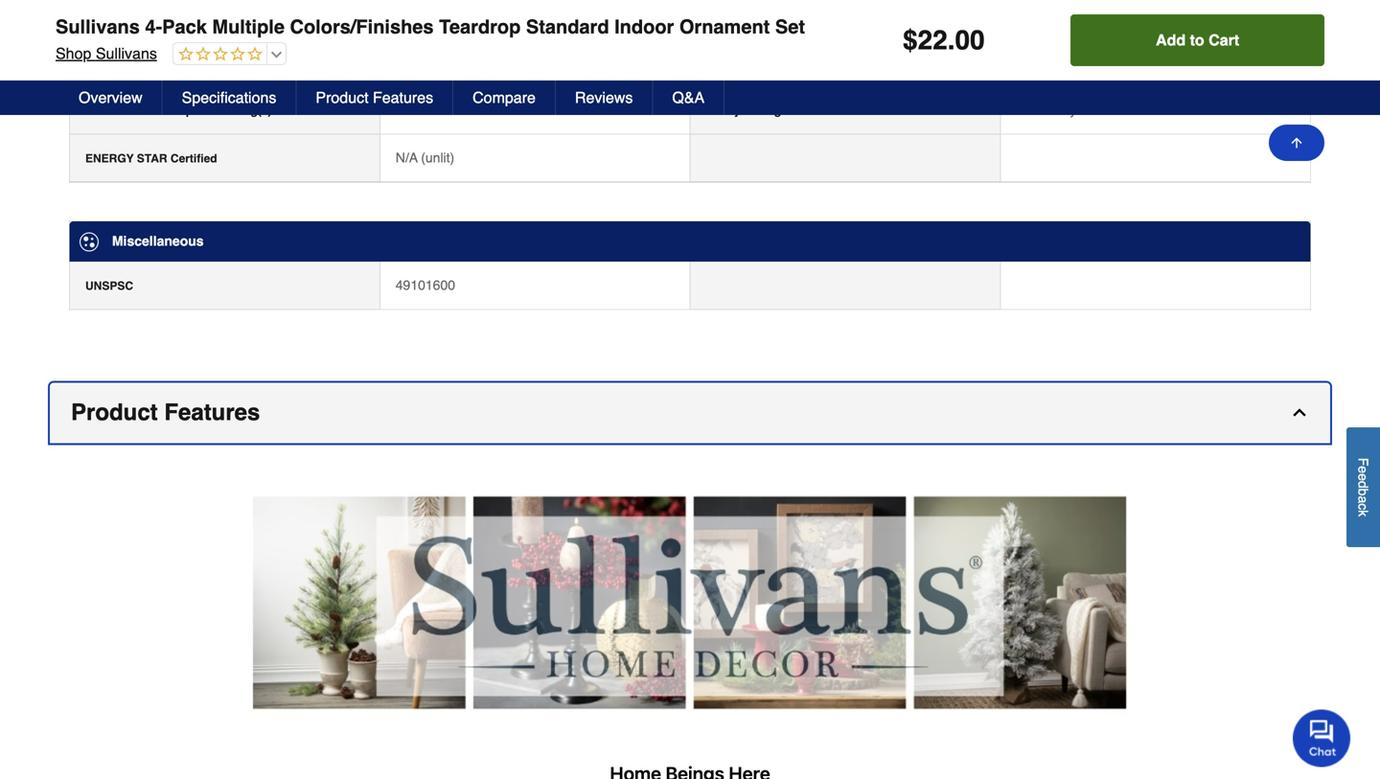 Task type: describe. For each thing, give the bounding box(es) containing it.
n/a (unlit)
[[396, 150, 454, 165]]

chat invite button image
[[1293, 709, 1351, 767]]

ca residents: prop 65 warning(s)
[[85, 104, 272, 117]]

shop sullivans
[[56, 45, 157, 62]]

0 vertical spatial product features
[[316, 89, 433, 106]]

1 vertical spatial product features
[[71, 399, 260, 426]]

miscellaneous
[[112, 233, 204, 249]]

chevron up image
[[1290, 403, 1309, 422]]

65
[[196, 104, 209, 117]]

compare
[[473, 89, 536, 106]]

sullivans 4-pack multiple colors/finishes teardrop standard indoor ornament set
[[56, 16, 805, 38]]

add to cart
[[1156, 31, 1239, 49]]

residents:
[[105, 104, 163, 117]]

add to cart button
[[1071, 14, 1324, 66]]

0 vertical spatial sullivans
[[56, 16, 140, 38]]

reviews button
[[556, 81, 653, 115]]

unspsc
[[85, 279, 133, 293]]

ca
[[85, 104, 102, 117]]

.
[[948, 25, 955, 56]]

colors/finishes
[[290, 16, 434, 38]]

specifications
[[182, 89, 276, 106]]

shop
[[56, 45, 91, 62]]

compare button
[[453, 81, 556, 115]]

overview
[[79, 89, 142, 106]]

f e e d b a c k
[[1356, 458, 1371, 517]]

q&a
[[672, 89, 705, 106]]

k
[[1356, 510, 1371, 517]]

0 vertical spatial product features button
[[297, 81, 453, 115]]

certified
[[171, 152, 217, 165]]

star
[[137, 152, 167, 165]]

safety listing
[[706, 104, 781, 117]]

add
[[1156, 31, 1186, 49]]

safety
[[706, 104, 740, 117]]

reviews
[[575, 89, 633, 106]]

teardrop
[[439, 16, 521, 38]]

1 vertical spatial product features button
[[50, 383, 1330, 443]]

multiple
[[212, 16, 285, 38]]

cart
[[1209, 31, 1239, 49]]

$ 22 . 00
[[903, 25, 985, 56]]

certifications
[[112, 58, 198, 73]]

arrow up image
[[1289, 135, 1304, 150]]

00
[[955, 25, 985, 56]]

energy
[[85, 152, 134, 165]]

4-
[[145, 16, 162, 38]]

b
[[1356, 488, 1371, 496]]

energy star certified
[[85, 152, 217, 165]]

f e e d b a c k button
[[1347, 427, 1380, 547]]



Task type: locate. For each thing, give the bounding box(es) containing it.
q&a button
[[653, 81, 725, 115]]

$
[[903, 25, 918, 56]]

(unlit)
[[421, 150, 454, 165]]

d
[[1356, 481, 1371, 488]]

0 horizontal spatial features
[[164, 399, 260, 426]]

n/a
[[396, 150, 418, 165]]

set
[[775, 16, 805, 38]]

0 vertical spatial product
[[316, 89, 369, 106]]

prop
[[167, 104, 193, 117]]

indoor
[[614, 16, 674, 38]]

no
[[396, 102, 413, 117]]

sullivans up shop sullivans
[[56, 16, 140, 38]]

0 horizontal spatial product features
[[71, 399, 260, 426]]

not safety listed
[[1016, 102, 1112, 117]]

1 vertical spatial product
[[71, 399, 158, 426]]

to
[[1190, 31, 1204, 49]]

49101600
[[396, 278, 455, 293]]

1 e from the top
[[1356, 466, 1371, 473]]

1 vertical spatial sullivans
[[96, 45, 157, 62]]

0 horizontal spatial product
[[71, 399, 158, 426]]

product
[[316, 89, 369, 106], [71, 399, 158, 426]]

1 horizontal spatial features
[[373, 89, 433, 106]]

f
[[1356, 458, 1371, 466]]

standard
[[526, 16, 609, 38]]

sullivans
[[56, 16, 140, 38], [96, 45, 157, 62]]

22
[[918, 25, 948, 56]]

pack
[[162, 16, 207, 38]]

e up b
[[1356, 473, 1371, 481]]

warning(s)
[[212, 104, 272, 117]]

1 horizontal spatial product features
[[316, 89, 433, 106]]

e
[[1356, 466, 1371, 473], [1356, 473, 1371, 481]]

1 horizontal spatial product
[[316, 89, 369, 106]]

e up d
[[1356, 466, 1371, 473]]

safety
[[1041, 102, 1077, 117]]

zero stars image
[[173, 46, 262, 64]]

0 vertical spatial features
[[373, 89, 433, 106]]

c
[[1356, 503, 1371, 510]]

overview button
[[59, 81, 163, 115]]

product features
[[316, 89, 433, 106], [71, 399, 260, 426]]

2 e from the top
[[1356, 473, 1371, 481]]

sullivans down the 4-
[[96, 45, 157, 62]]

specifications button
[[163, 81, 297, 115]]

a
[[1356, 496, 1371, 503]]

listed
[[1080, 102, 1112, 117]]

product features button
[[297, 81, 453, 115], [50, 383, 1330, 443]]

listing
[[744, 104, 781, 117]]

not
[[1016, 102, 1037, 117]]

features
[[373, 89, 433, 106], [164, 399, 260, 426]]

ornament
[[679, 16, 770, 38]]

1 vertical spatial features
[[164, 399, 260, 426]]



Task type: vqa. For each thing, say whether or not it's contained in the screenshot.
the Steel) inside 1.6-cu ft 1000-Watt Over- the-Range Microwave (Stainless Steel)
no



